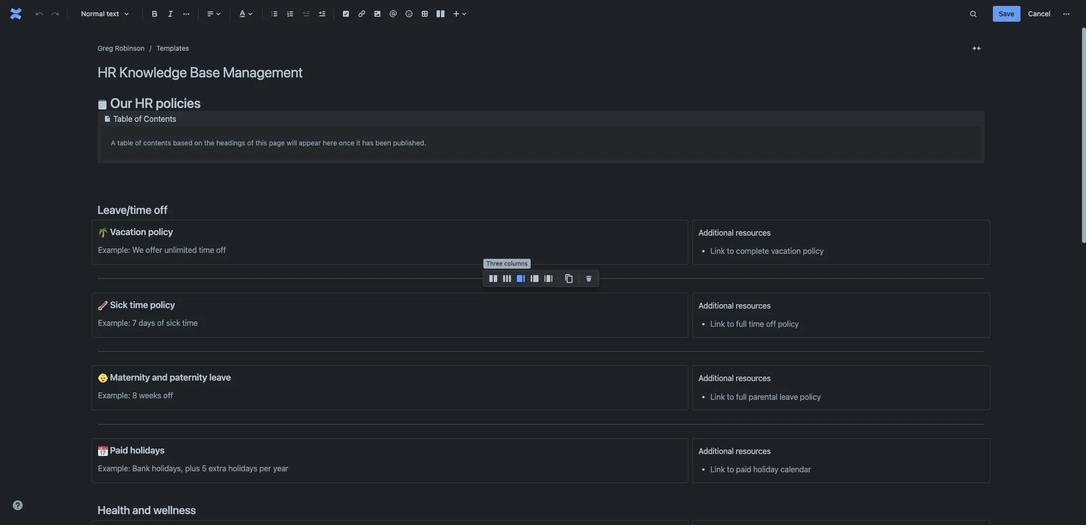 Task type: describe. For each thing, give the bounding box(es) containing it.
editor toolbar toolbar
[[484, 271, 599, 297]]

undo ⌘z image
[[34, 8, 45, 20]]

:palm_tree: image
[[98, 228, 108, 238]]

more formatting image
[[180, 8, 192, 20]]

action item image
[[340, 8, 352, 20]]

three columns image
[[501, 273, 513, 285]]

a table of contents based on the headings of this page will appear here once it has been published.
[[111, 139, 426, 147]]

help image
[[12, 500, 24, 511]]

templates
[[156, 44, 189, 52]]

vacation policy
[[108, 226, 173, 237]]

mention image
[[388, 8, 399, 20]]

paid holidays
[[108, 445, 165, 456]]

three columns
[[487, 262, 528, 269]]

health and wellness
[[98, 503, 196, 517]]

text
[[107, 9, 119, 18]]

the
[[204, 139, 215, 147]]

wellness
[[153, 503, 196, 517]]

two columns image
[[488, 273, 500, 285]]

indent tab image
[[316, 8, 328, 20]]

:palm_tree: image
[[98, 228, 108, 238]]

leave
[[209, 372, 231, 383]]

bold ⌘b image
[[149, 8, 161, 20]]

greg robinson link
[[98, 42, 145, 54]]

holidays
[[130, 445, 165, 456]]

save
[[999, 9, 1015, 18]]

maternity and paternity leave
[[108, 372, 231, 383]]

resources for maternity and paternity leave
[[736, 374, 771, 383]]

cancel button
[[1023, 6, 1057, 22]]

and for wellness
[[132, 503, 151, 517]]

table of contents image
[[102, 113, 113, 125]]

sick time policy
[[108, 299, 175, 310]]

additional resources for sick time policy
[[699, 301, 771, 310]]

page
[[269, 139, 285, 147]]

resources for vacation policy
[[736, 228, 771, 237]]

layouts image
[[435, 8, 447, 20]]

templates link
[[156, 42, 189, 54]]

1 vertical spatial policy
[[150, 299, 175, 310]]

our
[[110, 95, 132, 111]]

three
[[487, 262, 503, 269]]

table
[[117, 139, 133, 147]]

bullet list ⌘⇧8 image
[[269, 8, 281, 20]]

will
[[287, 139, 297, 147]]

headings
[[216, 139, 246, 147]]

greg
[[98, 44, 113, 52]]

maternity
[[110, 372, 150, 383]]

redo ⌘⇧z image
[[49, 8, 61, 20]]

link image
[[356, 8, 368, 20]]

health
[[98, 503, 130, 517]]

resources for paid holidays
[[736, 447, 771, 456]]

policies
[[156, 95, 201, 111]]

table
[[113, 114, 133, 123]]

robinson
[[115, 44, 145, 52]]

been
[[376, 139, 391, 147]]

it
[[357, 139, 361, 147]]

greg robinson
[[98, 44, 145, 52]]

make template fixed-width image
[[971, 42, 983, 54]]

normal
[[81, 9, 105, 18]]

a
[[111, 139, 116, 147]]

Main content area, start typing to enter text. text field
[[92, 95, 991, 525]]

time
[[130, 299, 148, 310]]

columns
[[505, 262, 528, 269]]

our hr policies
[[107, 95, 201, 111]]

leave/time off
[[98, 203, 168, 216]]

sick
[[110, 299, 128, 310]]

paternity
[[170, 372, 207, 383]]

three columns tooltip
[[484, 261, 531, 271]]



Task type: locate. For each thing, give the bounding box(es) containing it.
:thermometer: image
[[98, 301, 108, 311], [98, 301, 108, 311]]

contents
[[144, 114, 176, 123]]

once
[[339, 139, 355, 147]]

outdent ⇧tab image
[[300, 8, 312, 20]]

confluence image
[[8, 6, 24, 22], [8, 6, 24, 22]]

three columns with sidebars image
[[543, 273, 555, 285]]

cancel
[[1029, 9, 1051, 18]]

4 additional from the top
[[699, 447, 734, 456]]

here
[[323, 139, 337, 147]]

italic ⌘i image
[[165, 8, 177, 20]]

1 horizontal spatial and
[[152, 372, 168, 383]]

and for paternity
[[152, 372, 168, 383]]

:baby: image
[[98, 374, 108, 383]]

normal text button
[[72, 3, 139, 25]]

resources
[[736, 228, 771, 237], [736, 301, 771, 310], [736, 374, 771, 383], [736, 447, 771, 456]]

3 additional resources from the top
[[699, 374, 771, 383]]

more image
[[1061, 8, 1073, 20]]

save button
[[993, 6, 1021, 22]]

based
[[173, 139, 193, 147]]

copy image
[[563, 273, 575, 285]]

and left paternity
[[152, 372, 168, 383]]

1 vertical spatial and
[[132, 503, 151, 517]]

emoji image
[[403, 8, 415, 20]]

3 resources from the top
[[736, 374, 771, 383]]

numbered list ⌘⇧7 image
[[285, 8, 296, 20]]

0 vertical spatial and
[[152, 372, 168, 383]]

this
[[256, 139, 267, 147]]

left sidebar image
[[529, 273, 541, 285]]

align left image
[[205, 8, 216, 20]]

2 additional resources from the top
[[699, 301, 771, 310]]

additional resources
[[699, 228, 771, 237], [699, 301, 771, 310], [699, 374, 771, 383], [699, 447, 771, 456]]

2 additional from the top
[[699, 301, 734, 310]]

:date: image
[[98, 446, 108, 456], [98, 446, 108, 456]]

leave/time
[[98, 203, 152, 216]]

1 resources from the top
[[736, 228, 771, 237]]

1 additional from the top
[[699, 228, 734, 237]]

additional for paid holidays
[[699, 447, 734, 456]]

paid
[[110, 445, 128, 456]]

4 resources from the top
[[736, 447, 771, 456]]

:baby: image
[[98, 374, 108, 383]]

table of contents
[[113, 114, 176, 123]]

hr
[[135, 95, 153, 111]]

1 additional resources from the top
[[699, 228, 771, 237]]

Give this page a title text field
[[98, 64, 985, 80]]

policy
[[148, 226, 173, 237], [150, 299, 175, 310]]

and right health
[[132, 503, 151, 517]]

3 additional from the top
[[699, 374, 734, 383]]

additional
[[699, 228, 734, 237], [699, 301, 734, 310], [699, 374, 734, 383], [699, 447, 734, 456]]

add image, video, or file image
[[372, 8, 384, 20]]

appear
[[299, 139, 321, 147]]

additional resources for paid holidays
[[699, 447, 771, 456]]

policy right time
[[150, 299, 175, 310]]

resources for sick time policy
[[736, 301, 771, 310]]

normal text
[[81, 9, 119, 18]]

policy down the off
[[148, 226, 173, 237]]

remove image
[[583, 273, 595, 285]]

find and replace image
[[968, 8, 980, 20]]

has
[[362, 139, 374, 147]]

contents
[[143, 139, 171, 147]]

vacation
[[110, 226, 146, 237]]

4 additional resources from the top
[[699, 447, 771, 456]]

additional resources for maternity and paternity leave
[[699, 374, 771, 383]]

additional for maternity and paternity leave
[[699, 374, 734, 383]]

right sidebar image
[[515, 273, 527, 285]]

additional for vacation policy
[[699, 228, 734, 237]]

of
[[135, 114, 142, 123], [135, 139, 142, 147], [247, 139, 254, 147]]

:notepad_spiral: image
[[98, 100, 107, 109], [98, 100, 107, 109]]

0 vertical spatial policy
[[148, 226, 173, 237]]

off
[[154, 203, 168, 216]]

on
[[194, 139, 202, 147]]

table image
[[419, 8, 431, 20]]

and
[[152, 372, 168, 383], [132, 503, 151, 517]]

additional resources for vacation policy
[[699, 228, 771, 237]]

0 horizontal spatial and
[[132, 503, 151, 517]]

published.
[[393, 139, 426, 147]]

2 resources from the top
[[736, 301, 771, 310]]

additional for sick time policy
[[699, 301, 734, 310]]



Task type: vqa. For each thing, say whether or not it's contained in the screenshot.
'Recent'
no



